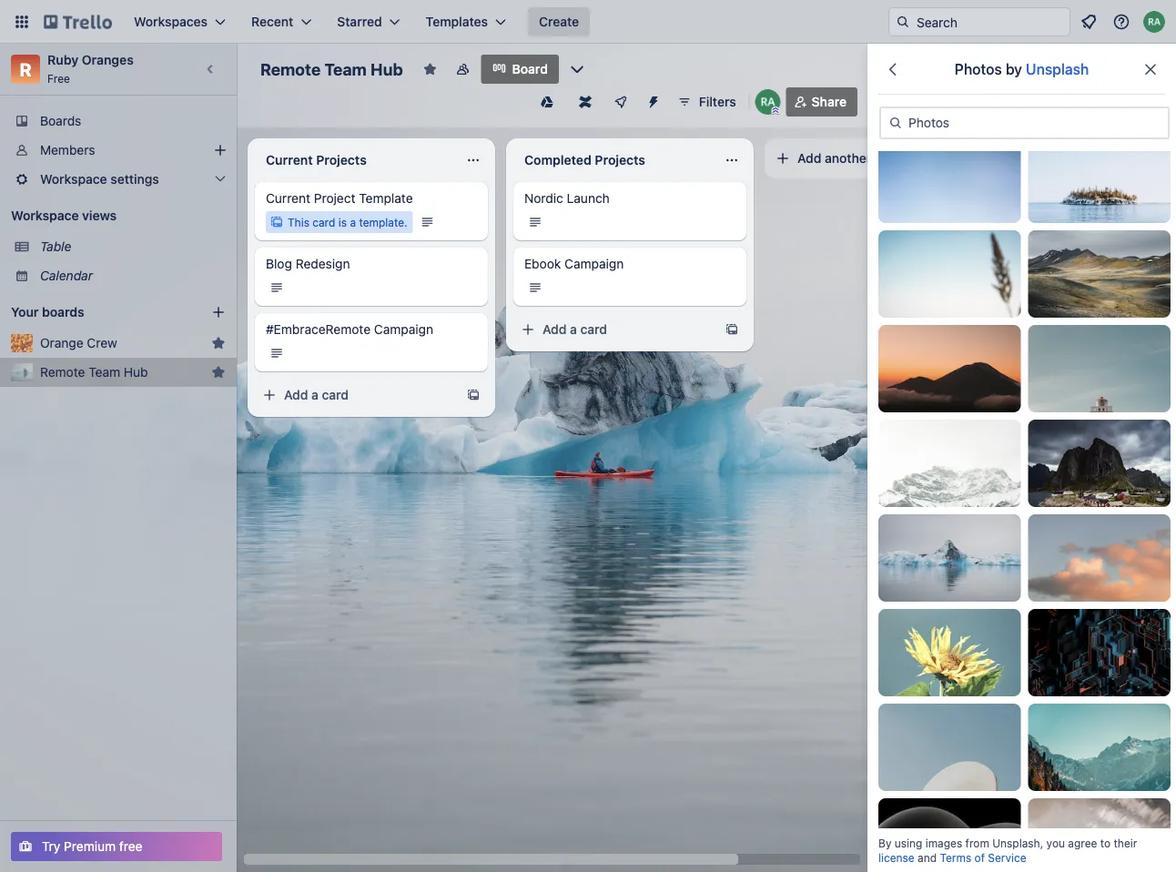 Task type: locate. For each thing, give the bounding box(es) containing it.
free
[[47, 72, 70, 85]]

a right is on the left of page
[[350, 216, 356, 229]]

0 vertical spatial workspace
[[40, 172, 107, 187]]

1 vertical spatial workspace
[[11, 208, 79, 223]]

a down #embraceremote
[[312, 388, 319, 403]]

blog
[[266, 256, 292, 271]]

1 starred icon image from the top
[[211, 336, 226, 351]]

images
[[926, 837, 963, 850]]

starred
[[337, 14, 382, 29]]

1 current from the top
[[266, 153, 313, 168]]

starred icon image
[[211, 336, 226, 351], [211, 365, 226, 380]]

add a card down #embraceremote
[[284, 388, 349, 403]]

workspace inside dropdown button
[[40, 172, 107, 187]]

open information menu image
[[1113, 13, 1131, 31]]

1 vertical spatial add
[[543, 322, 567, 337]]

add a card button for campaign
[[514, 315, 718, 344]]

workspace down members
[[40, 172, 107, 187]]

1 horizontal spatial a
[[350, 216, 356, 229]]

2 current from the top
[[266, 191, 311, 206]]

campaign right ebook
[[565, 256, 624, 271]]

team inside button
[[89, 365, 120, 380]]

Photos text field
[[880, 107, 1170, 139]]

back to home image
[[44, 7, 112, 36]]

ruby anderson (rubyanderson7) image right filters
[[756, 89, 781, 115]]

0 horizontal spatial a
[[312, 388, 319, 403]]

1 horizontal spatial remote
[[261, 59, 321, 79]]

1 vertical spatial ruby anderson (rubyanderson7) image
[[756, 89, 781, 115]]

workspace
[[40, 172, 107, 187], [11, 208, 79, 223]]

automation image
[[639, 87, 665, 113]]

unsplash,
[[993, 837, 1044, 850]]

this member is an admin of this board. image
[[772, 107, 780, 115]]

current for current projects
[[266, 153, 313, 168]]

add a card button
[[514, 315, 718, 344], [255, 381, 459, 410]]

campaign inside #embraceremote campaign link
[[374, 322, 434, 337]]

2 horizontal spatial add
[[798, 151, 822, 166]]

1 vertical spatial remote
[[40, 365, 85, 380]]

0 horizontal spatial projects
[[316, 153, 367, 168]]

0 vertical spatial remote
[[261, 59, 321, 79]]

share button
[[787, 87, 858, 117]]

team down crew at left
[[89, 365, 120, 380]]

remote down 'orange'
[[40, 365, 85, 380]]

remote team hub down crew at left
[[40, 365, 148, 380]]

Board name text field
[[251, 55, 412, 84]]

1 vertical spatial remote team hub
[[40, 365, 148, 380]]

team down starred
[[325, 59, 367, 79]]

Search field
[[911, 8, 1070, 36]]

views
[[82, 208, 117, 223]]

hub
[[371, 59, 403, 79], [124, 365, 148, 380]]

add a card down ebook campaign
[[543, 322, 608, 337]]

1 horizontal spatial projects
[[595, 153, 646, 168]]

add down #embraceremote
[[284, 388, 308, 403]]

1 vertical spatial add a card
[[284, 388, 349, 403]]

card left is on the left of page
[[313, 216, 336, 229]]

0 horizontal spatial ruby anderson (rubyanderson7) image
[[756, 89, 781, 115]]

list
[[875, 151, 893, 166]]

0 vertical spatial ruby anderson (rubyanderson7) image
[[1144, 11, 1166, 33]]

ruby anderson (rubyanderson7) image
[[1144, 11, 1166, 33], [756, 89, 781, 115]]

recent
[[251, 14, 294, 29]]

0 horizontal spatial add
[[284, 388, 308, 403]]

campaign for #embraceremote campaign
[[374, 322, 434, 337]]

campaign down blog redesign link
[[374, 322, 434, 337]]

2 vertical spatial add
[[284, 388, 308, 403]]

campaign inside "ebook campaign" link
[[565, 256, 624, 271]]

0 vertical spatial current
[[266, 153, 313, 168]]

add down ebook
[[543, 322, 567, 337]]

a down ebook campaign
[[570, 322, 577, 337]]

current inside text field
[[266, 153, 313, 168]]

0 vertical spatial team
[[325, 59, 367, 79]]

and
[[918, 852, 937, 864]]

add a card for campaign
[[543, 322, 608, 337]]

1 horizontal spatial team
[[325, 59, 367, 79]]

your boards
[[11, 305, 84, 320]]

current for current project template
[[266, 191, 311, 206]]

0 vertical spatial a
[[350, 216, 356, 229]]

0 horizontal spatial team
[[89, 365, 120, 380]]

current
[[266, 153, 313, 168], [266, 191, 311, 206]]

terms
[[940, 852, 972, 864]]

0 horizontal spatial add a card
[[284, 388, 349, 403]]

0 horizontal spatial hub
[[124, 365, 148, 380]]

another
[[825, 151, 872, 166]]

projects for current projects
[[316, 153, 367, 168]]

1 horizontal spatial hub
[[371, 59, 403, 79]]

recent button
[[241, 7, 323, 36]]

card down ebook campaign
[[581, 322, 608, 337]]

0 vertical spatial hub
[[371, 59, 403, 79]]

of
[[975, 852, 986, 864]]

0 vertical spatial starred icon image
[[211, 336, 226, 351]]

boards
[[40, 113, 81, 128]]

1 vertical spatial a
[[570, 322, 577, 337]]

projects
[[316, 153, 367, 168], [595, 153, 646, 168]]

0 vertical spatial remote team hub
[[261, 59, 403, 79]]

ruby oranges free
[[47, 52, 134, 85]]

2 vertical spatial card
[[322, 388, 349, 403]]

1 vertical spatial team
[[89, 365, 120, 380]]

0 horizontal spatial remote team hub
[[40, 365, 148, 380]]

2 projects from the left
[[595, 153, 646, 168]]

add a card button for redesign
[[255, 381, 459, 410]]

project
[[314, 191, 356, 206]]

1 vertical spatial hub
[[124, 365, 148, 380]]

add for current project template
[[284, 388, 308, 403]]

0 vertical spatial add
[[798, 151, 822, 166]]

card for nordic launch
[[581, 322, 608, 337]]

workspace for workspace settings
[[40, 172, 107, 187]]

add a card button down "ebook campaign" link
[[514, 315, 718, 344]]

ruby oranges link
[[47, 52, 134, 67]]

workspace up 'table'
[[11, 208, 79, 223]]

premium
[[64, 839, 116, 854]]

add a card
[[543, 322, 608, 337], [284, 388, 349, 403]]

card down #embraceremote campaign
[[322, 388, 349, 403]]

2 starred icon image from the top
[[211, 365, 226, 380]]

team
[[325, 59, 367, 79], [89, 365, 120, 380]]

projects up current project template
[[316, 153, 367, 168]]

0 notifications image
[[1078, 11, 1100, 33]]

template
[[359, 191, 413, 206]]

add another list
[[798, 151, 893, 166]]

hub left star or unstar board image
[[371, 59, 403, 79]]

0 vertical spatial campaign
[[565, 256, 624, 271]]

workspace for workspace views
[[11, 208, 79, 223]]

1 horizontal spatial add a card button
[[514, 315, 718, 344]]

campaign
[[565, 256, 624, 271], [374, 322, 434, 337]]

0 horizontal spatial remote
[[40, 365, 85, 380]]

2 vertical spatial a
[[312, 388, 319, 403]]

add
[[798, 151, 822, 166], [543, 322, 567, 337], [284, 388, 308, 403]]

primary element
[[0, 0, 1177, 44]]

remote team hub down starred
[[261, 59, 403, 79]]

their
[[1114, 837, 1138, 850]]

1 vertical spatial card
[[581, 322, 608, 337]]

add board image
[[211, 305, 226, 320]]

2 horizontal spatial a
[[570, 322, 577, 337]]

0 horizontal spatial add a card button
[[255, 381, 459, 410]]

1 projects from the left
[[316, 153, 367, 168]]

launch
[[567, 191, 610, 206]]

1 horizontal spatial add
[[543, 322, 567, 337]]

calendar
[[40, 268, 93, 283]]

Completed Projects text field
[[514, 146, 714, 175]]

terms of service link
[[940, 852, 1027, 864]]

ebook
[[525, 256, 561, 271]]

1 horizontal spatial campaign
[[565, 256, 624, 271]]

blog redesign
[[266, 256, 350, 271]]

1 vertical spatial add a card button
[[255, 381, 459, 410]]

r link
[[11, 55, 40, 84]]

current project template
[[266, 191, 413, 206]]

unsplash
[[1027, 61, 1090, 78]]

remote team hub
[[261, 59, 403, 79], [40, 365, 148, 380]]

1 vertical spatial campaign
[[374, 322, 434, 337]]

projects up nordic launch link
[[595, 153, 646, 168]]

from
[[966, 837, 990, 850]]

1 horizontal spatial remote team hub
[[261, 59, 403, 79]]

boards link
[[0, 107, 237, 136]]

remote
[[261, 59, 321, 79], [40, 365, 85, 380]]

add a card button down #embraceremote campaign
[[255, 381, 459, 410]]

members
[[40, 143, 95, 158]]

card
[[313, 216, 336, 229], [581, 322, 608, 337], [322, 388, 349, 403]]

projects inside completed projects text field
[[595, 153, 646, 168]]

0 horizontal spatial campaign
[[374, 322, 434, 337]]

ebook campaign
[[525, 256, 624, 271]]

workspaces button
[[123, 7, 237, 36]]

ruby anderson (rubyanderson7) image right open information menu icon
[[1144, 11, 1166, 33]]

0 vertical spatial add a card
[[543, 322, 608, 337]]

1 horizontal spatial add a card
[[543, 322, 608, 337]]

oranges
[[82, 52, 134, 67]]

1 vertical spatial current
[[266, 191, 311, 206]]

0 vertical spatial add a card button
[[514, 315, 718, 344]]

service
[[989, 852, 1027, 864]]

orange crew
[[40, 336, 117, 351]]

license
[[879, 852, 915, 864]]

search image
[[896, 15, 911, 29]]

add left another
[[798, 151, 822, 166]]

starred icon image for remote team hub
[[211, 365, 226, 380]]

hub down orange crew button
[[124, 365, 148, 380]]

remote team hub inside button
[[40, 365, 148, 380]]

remote down recent dropdown button
[[261, 59, 321, 79]]

1 horizontal spatial ruby anderson (rubyanderson7) image
[[1144, 11, 1166, 33]]

1 vertical spatial starred icon image
[[211, 365, 226, 380]]

projects inside current projects text field
[[316, 153, 367, 168]]

#embraceremote campaign link
[[266, 321, 477, 339]]



Task type: describe. For each thing, give the bounding box(es) containing it.
using
[[895, 837, 923, 850]]

remote team hub inside text field
[[261, 59, 403, 79]]

Current Projects text field
[[255, 146, 455, 175]]

team inside text field
[[325, 59, 367, 79]]

ruby
[[47, 52, 78, 67]]

workspace visible image
[[456, 62, 471, 77]]

hub inside text field
[[371, 59, 403, 79]]

current project template link
[[266, 189, 477, 208]]

board link
[[482, 55, 559, 84]]

workspace views
[[11, 208, 117, 223]]

add for nordic launch
[[543, 322, 567, 337]]

starred icon image for orange crew
[[211, 336, 226, 351]]

a for current project template
[[312, 388, 319, 403]]

google drive icon image
[[541, 96, 554, 108]]

share
[[812, 94, 847, 109]]

starred button
[[326, 7, 411, 36]]

photos by unsplash
[[955, 61, 1090, 78]]

templates
[[426, 14, 488, 29]]

your boards with 2 items element
[[11, 301, 184, 323]]

crew
[[87, 336, 117, 351]]

your
[[11, 305, 39, 320]]

workspace settings
[[40, 172, 159, 187]]

filters
[[699, 94, 737, 109]]

add a card for redesign
[[284, 388, 349, 403]]

template.
[[359, 216, 408, 229]]

try premium free button
[[11, 833, 222, 862]]

photos
[[955, 61, 1003, 78]]

agree
[[1069, 837, 1098, 850]]

settings
[[110, 172, 159, 187]]

customize views image
[[568, 60, 586, 78]]

nordic
[[525, 191, 564, 206]]

create
[[539, 14, 579, 29]]

add inside button
[[798, 151, 822, 166]]

filters button
[[672, 87, 742, 117]]

board
[[513, 61, 548, 77]]

by using images from unsplash, you agree to their license and terms of service
[[879, 837, 1138, 864]]

remote team hub button
[[40, 363, 204, 382]]

nordic launch
[[525, 191, 610, 206]]

you
[[1047, 837, 1066, 850]]

completed projects
[[525, 153, 646, 168]]

current projects
[[266, 153, 367, 168]]

campaign for ebook campaign
[[565, 256, 624, 271]]

r
[[19, 58, 32, 80]]

#embraceremote campaign
[[266, 322, 434, 337]]

card for current project template
[[322, 388, 349, 403]]

by
[[1006, 61, 1023, 78]]

nordic launch link
[[525, 189, 736, 208]]

templates button
[[415, 7, 517, 36]]

blog redesign link
[[266, 255, 477, 273]]

table
[[40, 239, 71, 254]]

#embraceremote
[[266, 322, 371, 337]]

star or unstar board image
[[423, 62, 438, 77]]

ebook campaign link
[[525, 255, 736, 273]]

license link
[[879, 852, 915, 864]]

workspaces
[[134, 14, 208, 29]]

hub inside button
[[124, 365, 148, 380]]

remote inside button
[[40, 365, 85, 380]]

this card is a template.
[[288, 216, 408, 229]]

unsplash link
[[1027, 61, 1090, 78]]

calendar link
[[40, 267, 226, 285]]

orange
[[40, 336, 83, 351]]

create button
[[528, 7, 590, 36]]

redesign
[[296, 256, 350, 271]]

completed
[[525, 153, 592, 168]]

workspace settings button
[[0, 165, 237, 194]]

workspace navigation collapse icon image
[[199, 56, 224, 82]]

by
[[879, 837, 892, 850]]

projects for completed projects
[[595, 153, 646, 168]]

create from template… image
[[466, 388, 481, 403]]

0 vertical spatial card
[[313, 216, 336, 229]]

is
[[339, 216, 347, 229]]

table link
[[40, 238, 226, 256]]

sm image
[[887, 114, 905, 132]]

to
[[1101, 837, 1111, 850]]

a for nordic launch
[[570, 322, 577, 337]]

confluence icon image
[[579, 96, 592, 108]]

try premium free
[[42, 839, 143, 854]]

this
[[288, 216, 310, 229]]

power ups image
[[614, 95, 628, 109]]

try
[[42, 839, 60, 854]]

create from template… image
[[725, 322, 740, 337]]

add another list button
[[765, 138, 1013, 179]]

orange crew button
[[40, 334, 204, 352]]

boards
[[42, 305, 84, 320]]

members link
[[0, 136, 237, 165]]

remote inside text field
[[261, 59, 321, 79]]

free
[[119, 839, 143, 854]]



Task type: vqa. For each thing, say whether or not it's contained in the screenshot.
"from" at the bottom right of the page
yes



